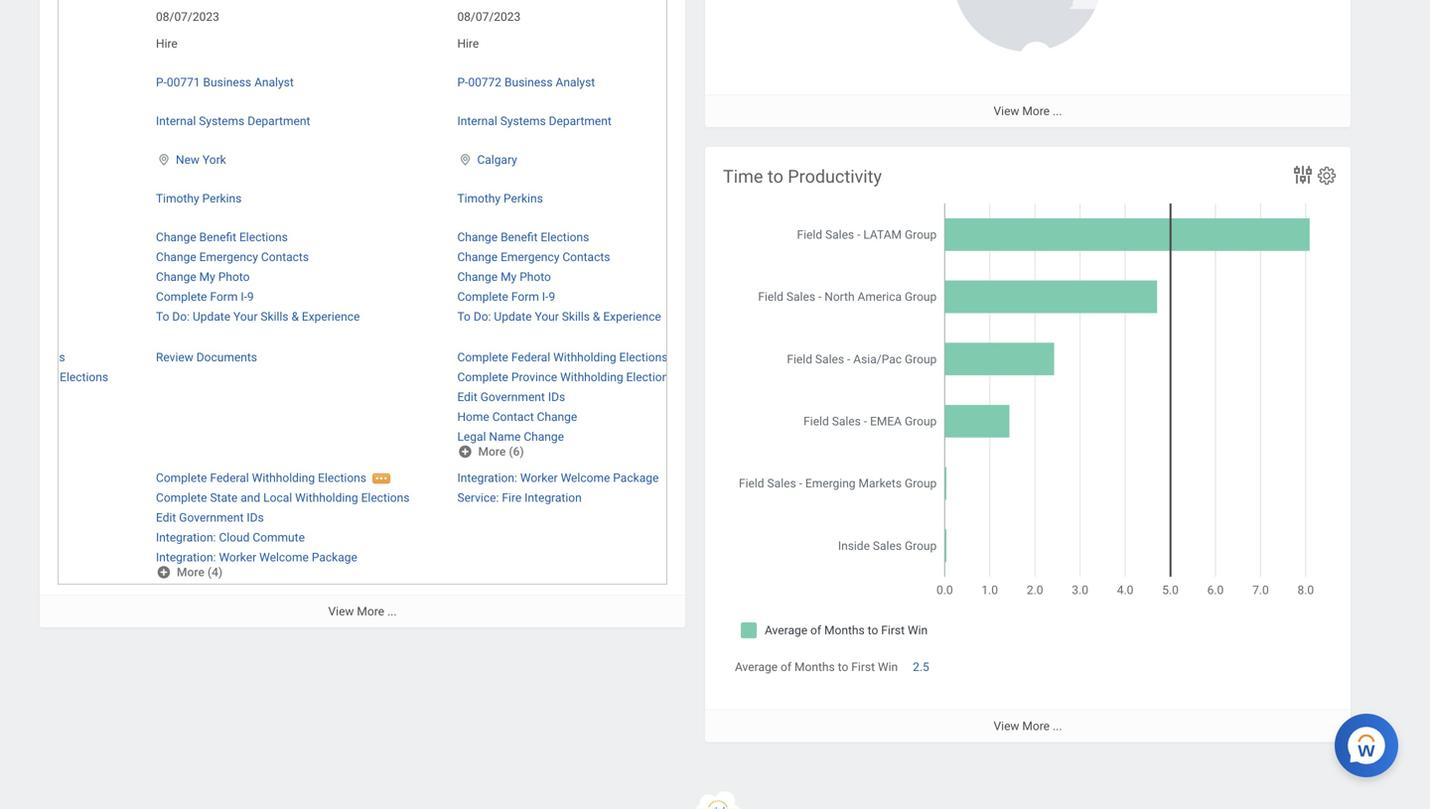 Task type: vqa. For each thing, say whether or not it's contained in the screenshot.
the bottom the Integration: Worker Welcome Package LINK
yes



Task type: locate. For each thing, give the bounding box(es) containing it.
2 vertical spatial integration:
[[156, 551, 216, 565]]

0 vertical spatial view more ... link
[[705, 95, 1351, 127]]

0 vertical spatial ...
[[1053, 104, 1063, 118]]

1 vertical spatial view
[[328, 605, 354, 619]]

worker up 'integration' at the bottom left of the page
[[520, 471, 558, 485]]

photo for 2nd change my photo link from the left
[[520, 270, 551, 284]]

timothy perkins link
[[156, 188, 242, 206], [457, 188, 543, 206]]

package
[[613, 471, 659, 485], [312, 551, 358, 565]]

time to productivity element
[[705, 147, 1351, 743]]

0 horizontal spatial edit
[[156, 511, 176, 525]]

edit government ids link down state at the left of page
[[156, 507, 264, 525]]

welcome up 'integration' at the bottom left of the page
[[561, 471, 610, 485]]

and
[[241, 491, 260, 505]]

contacts
[[261, 250, 309, 264], [563, 250, 610, 264]]

federal inside complete federal withholding elections complete province withholding elections
[[512, 351, 551, 365]]

complete inside complete federal withholding elections link
[[156, 471, 207, 485]]

2 to from the left
[[457, 310, 471, 324]]

form
[[210, 290, 238, 304], [512, 290, 539, 304]]

0 horizontal spatial timothy perkins link
[[156, 188, 242, 206]]

edit government ids link
[[457, 387, 565, 405], [156, 507, 264, 525]]

to do: update your skills & experience link up complete federal withholding elections complete province withholding elections
[[457, 306, 661, 324]]

your
[[234, 310, 258, 324], [535, 310, 559, 324]]

view more ... link for onboarding status details 'element'
[[40, 595, 686, 628]]

change benefit elections down calgary
[[457, 231, 589, 245]]

photo up complete federal withholding elections complete province withholding elections
[[520, 270, 551, 284]]

1 horizontal spatial change benefit elections
[[457, 231, 589, 245]]

photo up documents
[[218, 270, 250, 284]]

more (4)
[[177, 566, 223, 579]]

systems
[[199, 114, 245, 128], [500, 114, 546, 128]]

0 horizontal spatial federal
[[210, 471, 249, 485]]

complete form i-9 for first change my photo link
[[156, 290, 254, 304]]

00772
[[468, 76, 502, 90]]

1 horizontal spatial change benefit elections link
[[457, 227, 589, 245]]

internal down 00771
[[156, 114, 196, 128]]

0 horizontal spatial business
[[203, 76, 251, 90]]

complete state and local withholding elections
[[156, 491, 410, 505]]

hire element up 00772
[[457, 33, 479, 51]]

1 change emergency contacts link from the left
[[156, 247, 309, 264]]

p- up location icon
[[457, 76, 468, 90]]

integration: for the integration: worker welcome package link to the right
[[457, 471, 518, 485]]

0 horizontal spatial change my photo link
[[156, 266, 250, 284]]

change benefit elections link down calgary
[[457, 227, 589, 245]]

1 analyst from the left
[[254, 76, 294, 90]]

i-
[[241, 290, 247, 304], [542, 290, 549, 304]]

0 horizontal spatial to do: update your skills & experience
[[156, 310, 360, 324]]

to do: update your skills & experience link up documents
[[156, 306, 360, 324]]

0 horizontal spatial photo
[[218, 270, 250, 284]]

2 my from the left
[[501, 270, 517, 284]]

1 horizontal spatial department
[[549, 114, 612, 128]]

1 vertical spatial welcome
[[259, 551, 309, 565]]

timothy perkins link down new york
[[156, 188, 242, 206]]

update up review documents 'link'
[[193, 310, 231, 324]]

1 internal systems department link from the left
[[156, 110, 310, 128]]

to do: update your skills & experience link for complete form i-9 link related to first change my photo link
[[156, 306, 360, 324]]

experience
[[302, 310, 360, 324], [603, 310, 661, 324]]

... inside onboarding status element
[[1053, 104, 1063, 118]]

2 internal from the left
[[457, 114, 497, 128]]

do:
[[172, 310, 190, 324], [474, 310, 491, 324]]

integration: up service:
[[457, 471, 518, 485]]

... inside onboarding status details 'element'
[[387, 605, 397, 619]]

complete form i-9
[[156, 290, 254, 304], [457, 290, 555, 304]]

2 hire element from the left
[[457, 33, 479, 51]]

1 9 from the left
[[247, 290, 254, 304]]

0 horizontal spatial change benefit elections link
[[156, 227, 288, 245]]

ids down and
[[247, 511, 264, 525]]

government up home contact change link
[[481, 391, 545, 405]]

0 horizontal spatial your
[[234, 310, 258, 324]]

0 horizontal spatial change my photo
[[156, 270, 250, 284]]

1 horizontal spatial benefit
[[501, 231, 538, 245]]

1 horizontal spatial skills
[[562, 310, 590, 324]]

i- up documents
[[241, 290, 247, 304]]

edit government ids
[[457, 391, 565, 405], [156, 511, 264, 525]]

analyst
[[254, 76, 294, 90], [556, 76, 595, 90]]

1 change emergency contacts from the left
[[156, 250, 309, 264]]

integration: cloud commute link
[[156, 527, 305, 545]]

0 horizontal spatial hire element
[[156, 33, 178, 51]]

1 vertical spatial complete federal withholding elections link
[[156, 467, 367, 485]]

ids for change
[[548, 391, 565, 405]]

1 vertical spatial ids
[[247, 511, 264, 525]]

to do: update your skills & experience
[[156, 310, 360, 324], [457, 310, 661, 324]]

complete inside complete state and local withholding elections link
[[156, 491, 207, 505]]

view inside onboarding status element
[[994, 104, 1020, 118]]

9 up documents
[[247, 290, 254, 304]]

0 horizontal spatial department
[[248, 114, 310, 128]]

business for 00772
[[505, 76, 553, 90]]

edit
[[457, 391, 478, 405], [156, 511, 176, 525]]

more
[[1023, 104, 1050, 118], [478, 445, 506, 459], [177, 566, 205, 579], [357, 605, 385, 619], [1023, 720, 1050, 733]]

change inside "link"
[[524, 430, 564, 444]]

1 to do: update your skills & experience link from the left
[[156, 306, 360, 324]]

to do: update your skills & experience link for complete form i-9 link corresponding to 2nd change my photo link from the left
[[457, 306, 661, 324]]

1 horizontal spatial to do: update your skills & experience link
[[457, 306, 661, 324]]

hire up 00772
[[457, 37, 479, 51]]

1 change my photo from the left
[[156, 270, 250, 284]]

timothy perkins for second timothy perkins link from right
[[156, 192, 242, 206]]

0 vertical spatial edit
[[457, 391, 478, 405]]

1 horizontal spatial package
[[613, 471, 659, 485]]

my
[[199, 270, 215, 284], [501, 270, 517, 284]]

1 horizontal spatial internal systems department
[[457, 114, 612, 128]]

2 business from the left
[[505, 76, 553, 90]]

analyst right 00771
[[254, 76, 294, 90]]

change emergency contacts
[[156, 250, 309, 264], [457, 250, 610, 264]]

0 horizontal spatial worker
[[219, 551, 257, 565]]

department down p-00772 business analyst
[[549, 114, 612, 128]]

1 photo from the left
[[218, 270, 250, 284]]

0 horizontal spatial benefit
[[199, 231, 236, 245]]

to
[[768, 166, 784, 187], [838, 661, 849, 675]]

0 horizontal spatial welcome
[[259, 551, 309, 565]]

fire
[[502, 491, 522, 505]]

department
[[248, 114, 310, 128], [549, 114, 612, 128]]

integration: worker welcome package down the commute
[[156, 551, 358, 565]]

1 vertical spatial worker
[[219, 551, 257, 565]]

timothy perkins down calgary
[[457, 192, 543, 206]]

0 horizontal spatial change benefit elections
[[156, 231, 288, 245]]

1 i- from the left
[[241, 290, 247, 304]]

internal systems department down p-00771 business analyst
[[156, 114, 310, 128]]

location image
[[156, 153, 172, 167]]

business right 00771
[[203, 76, 251, 90]]

government down state at the left of page
[[179, 511, 244, 525]]

0 horizontal spatial 08/07/2023
[[156, 10, 219, 24]]

1 experience from the left
[[302, 310, 360, 324]]

0 horizontal spatial hire
[[156, 37, 178, 51]]

2 timothy perkins link from the left
[[457, 188, 543, 206]]

1 horizontal spatial ids
[[548, 391, 565, 405]]

2 timothy from the left
[[457, 192, 501, 206]]

ids down complete province withholding elections link
[[548, 391, 565, 405]]

business right 00772
[[505, 76, 553, 90]]

2 change my photo from the left
[[457, 270, 551, 284]]

change
[[156, 231, 196, 245], [457, 231, 498, 245], [156, 250, 196, 264], [457, 250, 498, 264], [156, 270, 196, 284], [457, 270, 498, 284], [537, 411, 577, 424], [524, 430, 564, 444]]

calgary
[[477, 153, 517, 167]]

integration: cloud commute
[[156, 531, 305, 545]]

more inside time to productivity element
[[1023, 720, 1050, 733]]

internal
[[156, 114, 196, 128], [457, 114, 497, 128]]

0 vertical spatial view more ...
[[994, 104, 1063, 118]]

elections
[[239, 231, 288, 245], [541, 231, 589, 245], [620, 351, 668, 365], [626, 371, 675, 385], [318, 471, 367, 485], [361, 491, 410, 505]]

perkins down calgary
[[504, 192, 543, 206]]

0 horizontal spatial p-
[[156, 76, 167, 90]]

0 horizontal spatial edit government ids
[[156, 511, 264, 525]]

1 horizontal spatial timothy perkins
[[457, 192, 543, 206]]

view
[[994, 104, 1020, 118], [328, 605, 354, 619], [994, 720, 1020, 733]]

1 hire from the left
[[156, 37, 178, 51]]

integration: up more (4) dropdown button
[[156, 531, 216, 545]]

items selected list
[[156, 227, 392, 325], [457, 227, 693, 325], [0, 231, 90, 324], [0, 347, 140, 444], [457, 347, 707, 444], [156, 467, 442, 565], [457, 467, 691, 506], [0, 471, 88, 545]]

to do: update your skills & experience up complete federal withholding elections complete province withholding elections
[[457, 310, 661, 324]]

2 change my photo link from the left
[[457, 266, 551, 284]]

province
[[512, 371, 557, 385]]

change benefit elections link down york
[[156, 227, 288, 245]]

... for onboarding status element
[[1053, 104, 1063, 118]]

2 skills from the left
[[562, 310, 590, 324]]

2 hire from the left
[[457, 37, 479, 51]]

0 vertical spatial worker
[[520, 471, 558, 485]]

form up 'province' at the top left of page
[[512, 290, 539, 304]]

1 horizontal spatial 08/07/2023
[[457, 10, 521, 24]]

view more ... inside onboarding status details 'element'
[[328, 605, 397, 619]]

view for onboarding status element
[[994, 104, 1020, 118]]

2 internal systems department from the left
[[457, 114, 612, 128]]

change emergency contacts link
[[156, 247, 309, 264], [457, 247, 610, 264]]

2 perkins from the left
[[504, 192, 543, 206]]

internal systems department link down p-00772 business analyst
[[457, 110, 612, 128]]

commute
[[253, 531, 305, 545]]

photo
[[218, 270, 250, 284], [520, 270, 551, 284]]

welcome down the commute
[[259, 551, 309, 565]]

do: for to do: update your skills & experience link corresponding to complete form i-9 link related to first change my photo link
[[172, 310, 190, 324]]

integration: worker welcome package link up 'integration' at the bottom left of the page
[[457, 467, 659, 485]]

0 horizontal spatial 9
[[247, 290, 254, 304]]

1 horizontal spatial business
[[505, 76, 553, 90]]

worker inside 'items selected' list
[[520, 471, 558, 485]]

hire element
[[156, 33, 178, 51], [457, 33, 479, 51]]

p- inside "p-00772 business analyst" link
[[457, 76, 468, 90]]

new
[[176, 153, 200, 167]]

perkins down york
[[202, 192, 242, 206]]

...
[[1053, 104, 1063, 118], [387, 605, 397, 619], [1053, 720, 1063, 733]]

experience for to do: update your skills & experience link corresponding to complete form i-9 link related to first change my photo link
[[302, 310, 360, 324]]

0 vertical spatial integration: worker welcome package link
[[457, 467, 659, 485]]

(4)
[[208, 566, 223, 579]]

to
[[156, 310, 169, 324], [457, 310, 471, 324]]

hire element up 00771
[[156, 33, 178, 51]]

0 vertical spatial integration: worker welcome package
[[457, 471, 659, 485]]

1 horizontal spatial p-
[[457, 76, 468, 90]]

2 vertical spatial ...
[[1053, 720, 1063, 733]]

9 up complete federal withholding elections complete province withholding elections
[[549, 290, 555, 304]]

0 horizontal spatial internal
[[156, 114, 196, 128]]

complete province withholding elections link
[[457, 367, 675, 385]]

0 vertical spatial package
[[613, 471, 659, 485]]

1 timothy perkins from the left
[[156, 192, 242, 206]]

1 hire element from the left
[[156, 33, 178, 51]]

0 horizontal spatial update
[[193, 310, 231, 324]]

emergency
[[199, 250, 258, 264], [501, 250, 560, 264]]

edit government ids link up home contact change link
[[457, 387, 565, 405]]

withholding
[[553, 351, 617, 365], [560, 371, 624, 385], [252, 471, 315, 485], [295, 491, 358, 505]]

1 vertical spatial integration: worker welcome package link
[[156, 547, 358, 565]]

1 business from the left
[[203, 76, 251, 90]]

2 do: from the left
[[474, 310, 491, 324]]

business inside "p-00772 business analyst" link
[[505, 76, 553, 90]]

calgary link
[[477, 149, 517, 167]]

1 vertical spatial federal
[[210, 471, 249, 485]]

timothy down new
[[156, 192, 199, 206]]

2 08/07/2023 from the left
[[457, 10, 521, 24]]

08/07/2023 up 00772
[[457, 10, 521, 24]]

local
[[263, 491, 292, 505]]

1 vertical spatial integration:
[[156, 531, 216, 545]]

08/07/2023 up 00771
[[156, 10, 219, 24]]

to do: update your skills & experience up documents
[[156, 310, 360, 324]]

1 horizontal spatial your
[[535, 310, 559, 324]]

1 timothy from the left
[[156, 192, 199, 206]]

timothy for second timothy perkins link from right
[[156, 192, 199, 206]]

federal up state at the left of page
[[210, 471, 249, 485]]

1 horizontal spatial timothy perkins link
[[457, 188, 543, 206]]

withholding right local
[[295, 491, 358, 505]]

items selected list containing integration: worker welcome package
[[457, 467, 691, 506]]

complete federal withholding elections link up complete province withholding elections link
[[457, 347, 668, 365]]

integration: up more (4)
[[156, 551, 216, 565]]

1 horizontal spatial &
[[593, 310, 600, 324]]

internal down 00772
[[457, 114, 497, 128]]

timothy down location icon
[[457, 192, 501, 206]]

complete form i-9 link
[[156, 286, 254, 304], [457, 286, 555, 304]]

1 complete form i-9 link from the left
[[156, 286, 254, 304]]

hire
[[156, 37, 178, 51], [457, 37, 479, 51]]

timothy perkins
[[156, 192, 242, 206], [457, 192, 543, 206]]

0 horizontal spatial change emergency contacts
[[156, 250, 309, 264]]

timothy
[[156, 192, 199, 206], [457, 192, 501, 206]]

photo for first change my photo link
[[218, 270, 250, 284]]

time
[[723, 166, 763, 187]]

edit government ids up home contact change link
[[457, 391, 565, 405]]

complete form i-9 for 2nd change my photo link from the left
[[457, 290, 555, 304]]

1 horizontal spatial timothy
[[457, 192, 501, 206]]

9
[[247, 290, 254, 304], [549, 290, 555, 304]]

1 to do: update your skills & experience from the left
[[156, 310, 360, 324]]

internal systems department down p-00772 business analyst
[[457, 114, 612, 128]]

federal
[[512, 351, 551, 365], [210, 471, 249, 485]]

0 horizontal spatial do:
[[172, 310, 190, 324]]

2 update from the left
[[494, 310, 532, 324]]

edit government ids down state at the left of page
[[156, 511, 264, 525]]

2 experience from the left
[[603, 310, 661, 324]]

analyst right 00772
[[556, 76, 595, 90]]

view more ... link
[[705, 95, 1351, 127], [40, 595, 686, 628], [705, 710, 1351, 743]]

timothy perkins down new york
[[156, 192, 242, 206]]

1 horizontal spatial 9
[[549, 290, 555, 304]]

0 horizontal spatial integration: worker welcome package
[[156, 551, 358, 565]]

1 horizontal spatial my
[[501, 270, 517, 284]]

1 update from the left
[[193, 310, 231, 324]]

1 & from the left
[[292, 310, 299, 324]]

1 horizontal spatial to
[[838, 661, 849, 675]]

0 horizontal spatial timothy perkins
[[156, 192, 242, 206]]

1 vertical spatial ...
[[387, 605, 397, 619]]

0 horizontal spatial to
[[768, 166, 784, 187]]

complete
[[156, 290, 207, 304], [457, 290, 509, 304], [457, 351, 509, 365], [457, 371, 509, 385], [156, 471, 207, 485], [156, 491, 207, 505]]

1 change benefit elections link from the left
[[156, 227, 288, 245]]

1 horizontal spatial complete form i-9
[[457, 290, 555, 304]]

systems down p-00771 business analyst
[[199, 114, 245, 128]]

2 benefit from the left
[[501, 231, 538, 245]]

benefit down york
[[199, 231, 236, 245]]

change my photo
[[156, 270, 250, 284], [457, 270, 551, 284]]

change benefit elections down york
[[156, 231, 288, 245]]

business for 00771
[[203, 76, 251, 90]]

0 vertical spatial government
[[481, 391, 545, 405]]

1 horizontal spatial analyst
[[556, 76, 595, 90]]

view more ... for onboarding status details 'element'
[[328, 605, 397, 619]]

& for complete form i-9 link corresponding to 2nd change my photo link from the left
[[593, 310, 600, 324]]

(6)
[[509, 445, 524, 459]]

2 complete form i-9 from the left
[[457, 290, 555, 304]]

view more ... link for onboarding status element
[[705, 95, 1351, 127]]

1 perkins from the left
[[202, 192, 242, 206]]

timothy perkins link down calgary
[[457, 188, 543, 206]]

timothy for first timothy perkins link from right
[[457, 192, 501, 206]]

average
[[735, 661, 778, 675]]

department down p-00771 business analyst
[[248, 114, 310, 128]]

1 horizontal spatial edit government ids
[[457, 391, 565, 405]]

to left first
[[838, 661, 849, 675]]

08/07/2023
[[156, 10, 219, 24], [457, 10, 521, 24]]

integration: worker welcome package up 'integration' at the bottom left of the page
[[457, 471, 659, 485]]

first
[[852, 661, 875, 675]]

2 change emergency contacts from the left
[[457, 250, 610, 264]]

view more ... inside onboarding status element
[[994, 104, 1063, 118]]

2.5 button
[[913, 660, 933, 676]]

2 emergency from the left
[[501, 250, 560, 264]]

your up complete federal withholding elections complete province withholding elections
[[535, 310, 559, 324]]

2 p- from the left
[[457, 76, 468, 90]]

complete for bottom complete federal withholding elections link
[[156, 471, 207, 485]]

1 p- from the left
[[156, 76, 167, 90]]

more (6) button
[[457, 444, 526, 460]]

0 vertical spatial view
[[994, 104, 1020, 118]]

1 change my photo link from the left
[[156, 266, 250, 284]]

complete for complete state and local withholding elections link
[[156, 491, 207, 505]]

2 change benefit elections link from the left
[[457, 227, 589, 245]]

0 horizontal spatial to
[[156, 310, 169, 324]]

1 horizontal spatial internal
[[457, 114, 497, 128]]

time to productivity
[[723, 166, 882, 187]]

complete federal withholding elections link up and
[[156, 467, 367, 485]]

my for 2nd change my photo link from the left
[[501, 270, 517, 284]]

2 vertical spatial view more ...
[[994, 720, 1063, 733]]

1 horizontal spatial complete form i-9 link
[[457, 286, 555, 304]]

complete form i-9 up review documents 'link'
[[156, 290, 254, 304]]

benefit
[[199, 231, 236, 245], [501, 231, 538, 245]]

to do: update your skills & experience link
[[156, 306, 360, 324], [457, 306, 661, 324]]

integration: worker welcome package link
[[457, 467, 659, 485], [156, 547, 358, 565]]

systems down p-00772 business analyst
[[500, 114, 546, 128]]

your up documents
[[234, 310, 258, 324]]

2 change benefit elections from the left
[[457, 231, 589, 245]]

1 skills from the left
[[261, 310, 289, 324]]

1 vertical spatial edit
[[156, 511, 176, 525]]

federal for complete federal withholding elections
[[210, 471, 249, 485]]

configure and view chart data image
[[1292, 163, 1315, 187]]

1 do: from the left
[[172, 310, 190, 324]]

to right time
[[768, 166, 784, 187]]

skills for 2nd change my photo link from the left
[[562, 310, 590, 324]]

2 9 from the left
[[549, 290, 555, 304]]

edit up more (4) dropdown button
[[156, 511, 176, 525]]

1 horizontal spatial welcome
[[561, 471, 610, 485]]

view inside onboarding status details 'element'
[[328, 605, 354, 619]]

1 horizontal spatial emergency
[[501, 250, 560, 264]]

1 horizontal spatial photo
[[520, 270, 551, 284]]

1 internal from the left
[[156, 114, 196, 128]]

0 horizontal spatial contacts
[[261, 250, 309, 264]]

1 emergency from the left
[[199, 250, 258, 264]]

integration: inside 'items selected' list
[[457, 471, 518, 485]]

benefit down calgary
[[501, 231, 538, 245]]

average of months to first win
[[735, 661, 898, 675]]

integration:
[[457, 471, 518, 485], [156, 531, 216, 545], [156, 551, 216, 565]]

do: up the review
[[172, 310, 190, 324]]

1 to from the left
[[156, 310, 169, 324]]

1 complete form i-9 from the left
[[156, 290, 254, 304]]

view inside time to productivity element
[[994, 720, 1020, 733]]

view more ... inside time to productivity element
[[994, 720, 1063, 733]]

government
[[481, 391, 545, 405], [179, 511, 244, 525]]

complete form i-9 link up 'province' at the top left of page
[[457, 286, 555, 304]]

integration: worker welcome package link down the commute
[[156, 547, 358, 565]]

1 horizontal spatial hire element
[[457, 33, 479, 51]]

update for complete form i-9 link related to first change my photo link
[[193, 310, 231, 324]]

integration
[[525, 491, 582, 505]]

2 analyst from the left
[[556, 76, 595, 90]]

1 horizontal spatial integration: worker welcome package link
[[457, 467, 659, 485]]

2 complete form i-9 link from the left
[[457, 286, 555, 304]]

change benefit elections link
[[156, 227, 288, 245], [457, 227, 589, 245]]

0 horizontal spatial perkins
[[202, 192, 242, 206]]

federal up 'province' at the top left of page
[[512, 351, 551, 365]]

1 vertical spatial integration: worker welcome package
[[156, 551, 358, 565]]

1 my from the left
[[199, 270, 215, 284]]

2 to do: update your skills & experience link from the left
[[457, 306, 661, 324]]

0 vertical spatial edit government ids
[[457, 391, 565, 405]]

0 horizontal spatial change emergency contacts link
[[156, 247, 309, 264]]

to for 2nd change my photo link from the left
[[457, 310, 471, 324]]

2 contacts from the left
[[563, 250, 610, 264]]

1 horizontal spatial government
[[481, 391, 545, 405]]

2 timothy perkins from the left
[[457, 192, 543, 206]]

2 department from the left
[[549, 114, 612, 128]]

contacts for 2nd the change emergency contacts link from the right
[[261, 250, 309, 264]]

view for onboarding status details 'element'
[[328, 605, 354, 619]]

cloud
[[219, 531, 250, 545]]

2 form from the left
[[512, 290, 539, 304]]

worker down cloud
[[219, 551, 257, 565]]

hire up 00771
[[156, 37, 178, 51]]

business inside 'p-00771 business analyst' link
[[203, 76, 251, 90]]

p-00771 business analyst link
[[156, 72, 294, 90]]

1 vertical spatial package
[[312, 551, 358, 565]]

1 contacts from the left
[[261, 250, 309, 264]]

1 horizontal spatial contacts
[[563, 250, 610, 264]]

0 horizontal spatial experience
[[302, 310, 360, 324]]

1 vertical spatial view more ... link
[[40, 595, 686, 628]]

00771
[[167, 76, 200, 90]]

1 change benefit elections from the left
[[156, 231, 288, 245]]

complete form i-9 link up review documents 'link'
[[156, 286, 254, 304]]

i- up complete federal withholding elections complete province withholding elections
[[542, 290, 549, 304]]

1 horizontal spatial i-
[[542, 290, 549, 304]]

1 horizontal spatial experience
[[603, 310, 661, 324]]

integration: worker welcome package
[[457, 471, 659, 485], [156, 551, 358, 565]]

0 horizontal spatial skills
[[261, 310, 289, 324]]

2 & from the left
[[593, 310, 600, 324]]

perkins
[[202, 192, 242, 206], [504, 192, 543, 206]]

2 photo from the left
[[520, 270, 551, 284]]

do: up complete federal withholding elections complete province withholding elections
[[474, 310, 491, 324]]

0 horizontal spatial ids
[[247, 511, 264, 525]]

ids
[[548, 391, 565, 405], [247, 511, 264, 525]]

edit government ids for cloud
[[156, 511, 264, 525]]

internal systems department link down p-00771 business analyst
[[156, 110, 310, 128]]

1 benefit from the left
[[199, 231, 236, 245]]

p- inside 'p-00771 business analyst' link
[[156, 76, 167, 90]]

edit up home
[[457, 391, 478, 405]]

1 horizontal spatial federal
[[512, 351, 551, 365]]

welcome for the integration: worker welcome package link to the right
[[561, 471, 610, 485]]

change benefit elections for first change my photo link
[[156, 231, 288, 245]]

complete form i-9 up 'province' at the top left of page
[[457, 290, 555, 304]]

win
[[878, 661, 898, 675]]

business
[[203, 76, 251, 90], [505, 76, 553, 90]]

2 i- from the left
[[542, 290, 549, 304]]

1 vertical spatial edit government ids link
[[156, 507, 264, 525]]

form up documents
[[210, 290, 238, 304]]

p- up location image
[[156, 76, 167, 90]]

update up 'province' at the top left of page
[[494, 310, 532, 324]]

& for complete form i-9 link related to first change my photo link
[[292, 310, 299, 324]]



Task type: describe. For each thing, give the bounding box(es) containing it.
1 timothy perkins link from the left
[[156, 188, 242, 206]]

i- for complete form i-9 link related to first change my photo link
[[241, 290, 247, 304]]

benefit for first change my photo link
[[199, 231, 236, 245]]

... inside time to productivity element
[[1053, 720, 1063, 733]]

1 department from the left
[[248, 114, 310, 128]]

legal name change link
[[457, 426, 564, 444]]

perkins for first timothy perkins link from right
[[504, 192, 543, 206]]

1 08/07/2023 from the left
[[156, 10, 219, 24]]

legal
[[457, 430, 486, 444]]

edit for home contact change
[[457, 391, 478, 405]]

0 vertical spatial complete federal withholding elections link
[[457, 347, 668, 365]]

edit for integration: cloud commute
[[156, 511, 176, 525]]

0 horizontal spatial integration: worker welcome package link
[[156, 547, 358, 565]]

review
[[156, 351, 194, 365]]

integration: for integration: cloud commute link
[[156, 531, 216, 545]]

1 your from the left
[[234, 310, 258, 324]]

documents
[[196, 351, 257, 365]]

worker for the integration: worker welcome package link to the left
[[219, 551, 257, 565]]

i- for complete form i-9 link corresponding to 2nd change my photo link from the left
[[542, 290, 549, 304]]

complete for complete form i-9 link corresponding to 2nd change my photo link from the left
[[457, 290, 509, 304]]

edit government ids for contact
[[457, 391, 565, 405]]

withholding up complete state and local withholding elections link
[[252, 471, 315, 485]]

contact
[[492, 411, 534, 424]]

complete form i-9 link for 2nd change my photo link from the left
[[457, 286, 555, 304]]

state
[[210, 491, 238, 505]]

more inside dropdown button
[[478, 445, 506, 459]]

service:
[[457, 491, 499, 505]]

months
[[795, 661, 835, 675]]

1 internal systems department from the left
[[156, 114, 310, 128]]

9 for complete form i-9 link related to first change my photo link
[[247, 290, 254, 304]]

edit government ids link for cloud
[[156, 507, 264, 525]]

of
[[781, 661, 792, 675]]

0 horizontal spatial package
[[312, 551, 358, 565]]

onboarding status element
[[705, 0, 1351, 127]]

government for contact
[[481, 391, 545, 405]]

edit government ids link for contact
[[457, 387, 565, 405]]

ids for commute
[[247, 511, 264, 525]]

service: fire integration
[[457, 491, 582, 505]]

federal for complete federal withholding elections complete province withholding elections
[[512, 351, 551, 365]]

1 form from the left
[[210, 290, 238, 304]]

new york
[[176, 153, 226, 167]]

review documents link
[[156, 347, 257, 365]]

contacts for first the change emergency contacts link from right
[[563, 250, 610, 264]]

2 to do: update your skills & experience from the left
[[457, 310, 661, 324]]

benefit for 2nd change my photo link from the left
[[501, 231, 538, 245]]

withholding right 'province' at the top left of page
[[560, 371, 624, 385]]

onboarding status details element
[[0, 0, 715, 628]]

do: for to do: update your skills & experience link for complete form i-9 link corresponding to 2nd change my photo link from the left
[[474, 310, 491, 324]]

new york link
[[176, 149, 226, 167]]

9 for complete form i-9 link corresponding to 2nd change my photo link from the left
[[549, 290, 555, 304]]

change emergency contacts for 2nd the change emergency contacts link from the right
[[156, 250, 309, 264]]

p-00772 business analyst link
[[457, 72, 595, 90]]

home contact change
[[457, 411, 577, 424]]

timothy perkins for first timothy perkins link from right
[[457, 192, 543, 206]]

worker for the integration: worker welcome package link to the right
[[520, 471, 558, 485]]

experience for to do: update your skills & experience link for complete form i-9 link corresponding to 2nd change my photo link from the left
[[603, 310, 661, 324]]

0 vertical spatial to
[[768, 166, 784, 187]]

home
[[457, 411, 490, 424]]

my for first change my photo link
[[199, 270, 215, 284]]

home contact change link
[[457, 407, 577, 424]]

change benefit elections link for 2nd change my photo link from the left
[[457, 227, 589, 245]]

1 systems from the left
[[199, 114, 245, 128]]

change my photo for first change my photo link
[[156, 270, 250, 284]]

2 internal systems department link from the left
[[457, 110, 612, 128]]

2 your from the left
[[535, 310, 559, 324]]

analyst for p-00771 business analyst
[[254, 76, 294, 90]]

welcome for the integration: worker welcome package link to the left
[[259, 551, 309, 565]]

hire for second hire element from the right
[[156, 37, 178, 51]]

complete federal withholding elections
[[156, 471, 367, 485]]

more (6)
[[478, 445, 524, 459]]

to for first change my photo link
[[156, 310, 169, 324]]

configure time to productivity image
[[1316, 165, 1338, 187]]

analyst for p-00772 business analyst
[[556, 76, 595, 90]]

p-00772 business analyst
[[457, 76, 595, 90]]

complete federal withholding elections complete province withholding elections
[[457, 351, 675, 385]]

p- for 00772
[[457, 76, 468, 90]]

2 change emergency contacts link from the left
[[457, 247, 610, 264]]

p-00771 business analyst
[[156, 76, 294, 90]]

withholding up complete province withholding elections link
[[553, 351, 617, 365]]

change emergency contacts for first the change emergency contacts link from right
[[457, 250, 610, 264]]

complete form i-9 link for first change my photo link
[[156, 286, 254, 304]]

update for complete form i-9 link corresponding to 2nd change my photo link from the left
[[494, 310, 532, 324]]

more (4) button
[[156, 565, 225, 581]]

... for onboarding status details 'element'
[[387, 605, 397, 619]]

york
[[203, 153, 226, 167]]

more inside onboarding status element
[[1023, 104, 1050, 118]]

2 systems from the left
[[500, 114, 546, 128]]

name
[[489, 430, 521, 444]]

review documents
[[156, 351, 257, 365]]

productivity
[[788, 166, 882, 187]]

change benefit elections link for first change my photo link
[[156, 227, 288, 245]]

skills for first change my photo link
[[261, 310, 289, 324]]

legal name change
[[457, 430, 564, 444]]

change my photo for 2nd change my photo link from the left
[[457, 270, 551, 284]]

service: fire integration link
[[457, 487, 582, 505]]

2 vertical spatial view more ... link
[[705, 710, 1351, 743]]

integration: worker welcome package for the integration: worker welcome package link to the right
[[457, 471, 659, 485]]

integration: worker welcome package for the integration: worker welcome package link to the left
[[156, 551, 358, 565]]

2.5
[[913, 661, 930, 675]]

integration: for the integration: worker welcome package link to the left
[[156, 551, 216, 565]]

perkins for second timothy perkins link from right
[[202, 192, 242, 206]]

change benefit elections for 2nd change my photo link from the left
[[457, 231, 589, 245]]

government for cloud
[[179, 511, 244, 525]]

hire for 2nd hire element
[[457, 37, 479, 51]]

p- for 00771
[[156, 76, 167, 90]]

more inside dropdown button
[[177, 566, 205, 579]]

location image
[[457, 153, 473, 167]]

complete for complete form i-9 link related to first change my photo link
[[156, 290, 207, 304]]

complete state and local withholding elections link
[[156, 487, 410, 505]]

view more ... for onboarding status element
[[994, 104, 1063, 118]]



